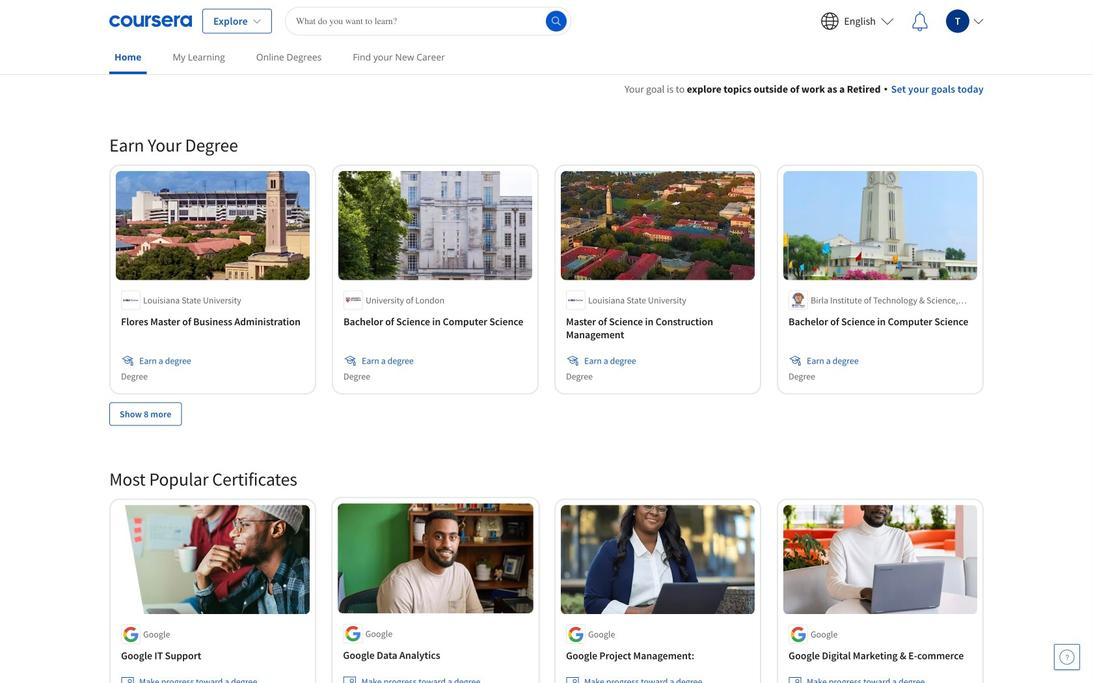 Task type: describe. For each thing, give the bounding box(es) containing it.
earn your degree collection element
[[101, 113, 992, 447]]

help center image
[[1059, 649, 1075, 665]]

most popular certificates collection element
[[101, 447, 992, 683]]



Task type: vqa. For each thing, say whether or not it's contained in the screenshot.
the middle END
no



Task type: locate. For each thing, give the bounding box(es) containing it.
main content
[[0, 66, 1093, 683]]

None search field
[[285, 7, 571, 35]]

coursera image
[[109, 11, 192, 32]]

What do you want to learn? text field
[[285, 7, 571, 35]]



